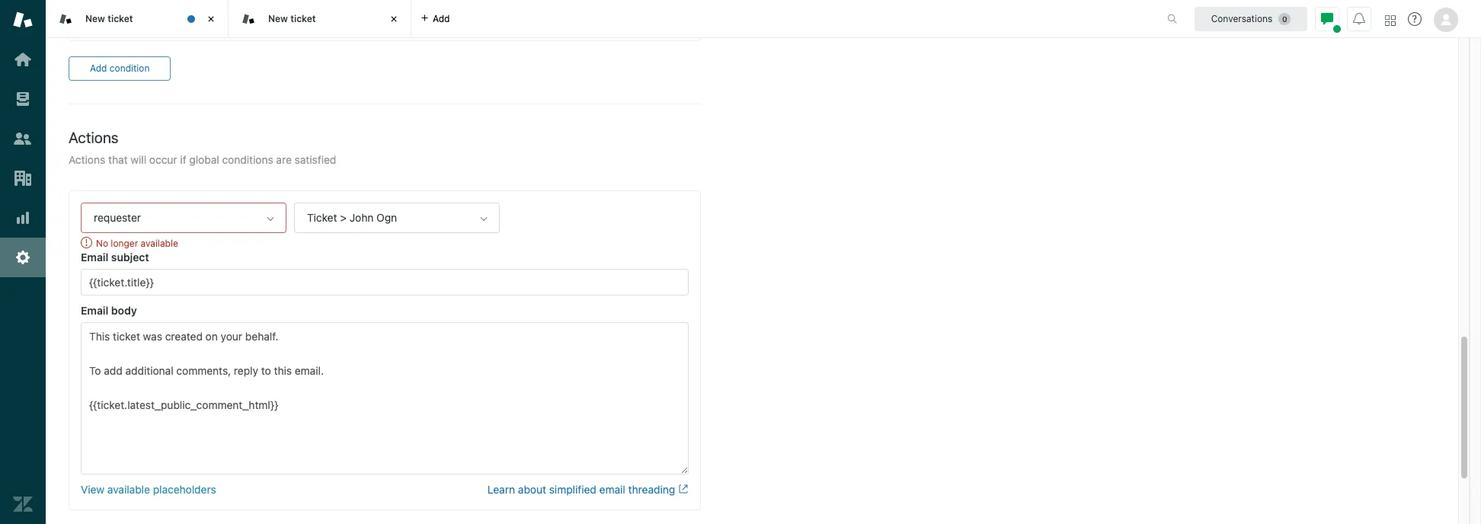Task type: vqa. For each thing, say whether or not it's contained in the screenshot.
Question popup button
no



Task type: locate. For each thing, give the bounding box(es) containing it.
conversations
[[1212, 13, 1273, 24]]

1 ticket from the left
[[108, 13, 133, 24]]

0 horizontal spatial new ticket
[[85, 13, 133, 24]]

2 new ticket tab from the left
[[229, 0, 412, 38]]

zendesk products image
[[1386, 15, 1396, 26]]

2 new ticket from the left
[[268, 13, 316, 24]]

ticket for 1st new ticket tab from left
[[108, 13, 133, 24]]

ticket
[[108, 13, 133, 24], [291, 13, 316, 24]]

new ticket tab
[[46, 0, 229, 38], [229, 0, 412, 38]]

1 horizontal spatial ticket
[[291, 13, 316, 24]]

0 horizontal spatial ticket
[[108, 13, 133, 24]]

conversations button
[[1195, 6, 1308, 31]]

0 horizontal spatial new
[[85, 13, 105, 24]]

new ticket
[[85, 13, 133, 24], [268, 13, 316, 24]]

customers image
[[13, 129, 33, 149]]

new
[[85, 13, 105, 24], [268, 13, 288, 24]]

tabs tab list
[[46, 0, 1152, 38]]

new right close image
[[268, 13, 288, 24]]

1 horizontal spatial new ticket
[[268, 13, 316, 24]]

1 new ticket from the left
[[85, 13, 133, 24]]

add button
[[412, 0, 459, 37]]

1 horizontal spatial new
[[268, 13, 288, 24]]

close image
[[204, 11, 219, 27]]

new right zendesk support image
[[85, 13, 105, 24]]

2 ticket from the left
[[291, 13, 316, 24]]



Task type: describe. For each thing, give the bounding box(es) containing it.
admin image
[[13, 248, 33, 268]]

2 new from the left
[[268, 13, 288, 24]]

organizations image
[[13, 168, 33, 188]]

get started image
[[13, 50, 33, 69]]

close image
[[386, 11, 402, 27]]

new ticket for first new ticket tab from the right
[[268, 13, 316, 24]]

add
[[433, 13, 450, 24]]

ticket for first new ticket tab from the right
[[291, 13, 316, 24]]

notifications image
[[1354, 13, 1366, 25]]

get help image
[[1409, 12, 1422, 26]]

views image
[[13, 89, 33, 109]]

reporting image
[[13, 208, 33, 228]]

1 new ticket tab from the left
[[46, 0, 229, 38]]

zendesk support image
[[13, 10, 33, 30]]

1 new from the left
[[85, 13, 105, 24]]

main element
[[0, 0, 46, 524]]

new ticket for 1st new ticket tab from left
[[85, 13, 133, 24]]

button displays agent's chat status as online. image
[[1322, 13, 1334, 25]]

zendesk image
[[13, 495, 33, 515]]



